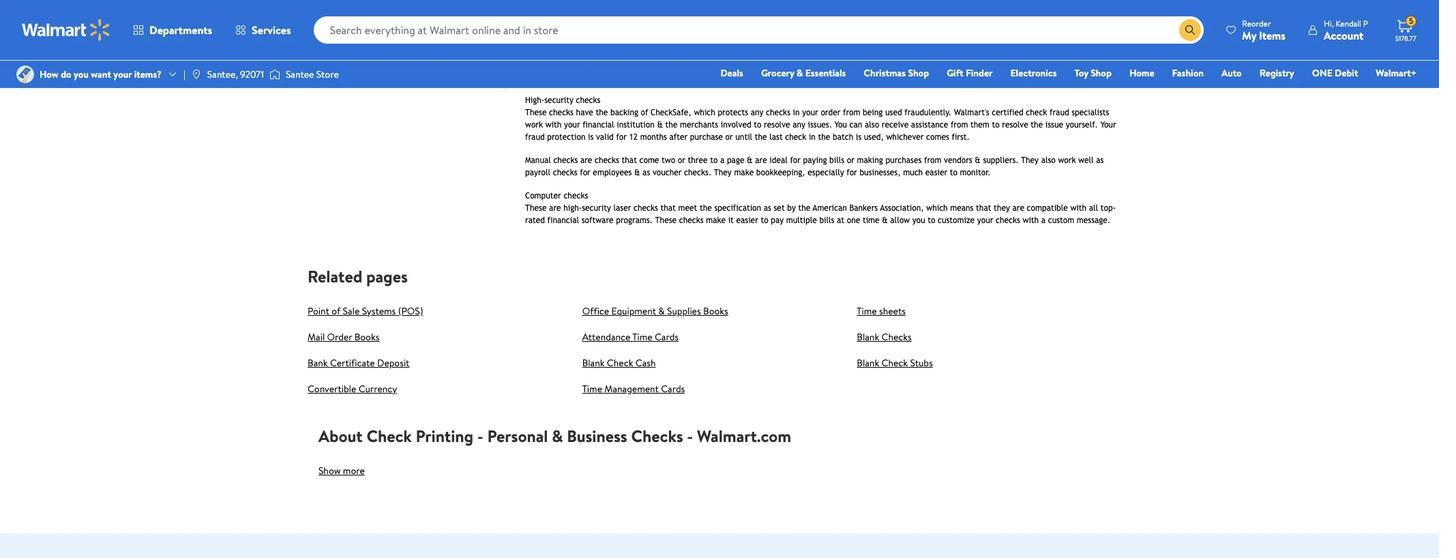 Task type: describe. For each thing, give the bounding box(es) containing it.
toy shop
[[1075, 66, 1112, 80]]

& left "business"
[[552, 424, 563, 447]]

view all gift cards
[[360, 54, 436, 68]]

 image for santee store
[[269, 68, 280, 81]]

office
[[582, 304, 609, 318]]

how do you want your items?
[[40, 68, 162, 81]]

order
[[327, 330, 352, 344]]

convertible currency
[[308, 382, 397, 396]]

do
[[61, 68, 71, 81]]

deposit
[[377, 356, 410, 370]]

toy
[[1075, 66, 1089, 80]]

more
[[343, 464, 365, 477]]

pages
[[366, 265, 408, 288]]

1 vertical spatial time
[[633, 330, 653, 344]]

1 vertical spatial books
[[355, 330, 380, 344]]

gift finder link
[[941, 66, 999, 81]]

christmas shop
[[864, 66, 929, 80]]

items?
[[134, 68, 162, 81]]

auto link
[[1216, 66, 1249, 81]]

point of sale systems (pos) link
[[308, 304, 423, 318]]

bank certificate deposit
[[308, 356, 410, 370]]

blank check stubs
[[857, 356, 933, 370]]

walmart+
[[1377, 66, 1417, 80]]

related pages
[[308, 265, 408, 288]]

store
[[316, 68, 339, 81]]

christmas
[[864, 66, 906, 80]]

blank checks link
[[857, 330, 912, 344]]

1 - from the left
[[478, 424, 484, 447]]

deals link
[[715, 66, 750, 81]]

check for stubs
[[882, 356, 908, 370]]

home
[[1130, 66, 1155, 80]]

|
[[184, 68, 185, 81]]

fashion
[[1173, 66, 1204, 80]]

one debit
[[1313, 66, 1359, 80]]

& inside visa, mastercard, & amex gift cards
[[433, 13, 439, 27]]

$178.77
[[1396, 33, 1417, 43]]

fashion link
[[1167, 66, 1211, 81]]

5
[[1410, 15, 1414, 27]]

systems
[[362, 304, 396, 318]]

time management cards link
[[582, 382, 685, 396]]

1 vertical spatial checks
[[632, 424, 683, 447]]

certificate
[[330, 356, 375, 370]]

cards inside view all gift cards link
[[412, 54, 436, 68]]

christmas shop link
[[858, 66, 936, 81]]

gift inside view all gift cards link
[[394, 54, 410, 68]]

deals
[[721, 66, 744, 80]]

you
[[74, 68, 89, 81]]

office equipment & supplies books link
[[582, 304, 729, 318]]

registry link
[[1254, 66, 1301, 81]]

cash
[[636, 356, 656, 370]]

santee
[[286, 68, 314, 81]]

attendance
[[582, 330, 631, 344]]

mastercard,
[[381, 13, 430, 27]]

supplies
[[667, 304, 701, 318]]

management
[[605, 382, 659, 396]]

hi,
[[1324, 17, 1334, 29]]

check for printing
[[367, 424, 412, 447]]

blank check cash link
[[582, 356, 656, 370]]

0 vertical spatial checks
[[882, 330, 912, 344]]

stubs
[[911, 356, 933, 370]]

visa, mastercard, & amex gift cards
[[360, 13, 485, 42]]

business
[[567, 424, 628, 447]]

services button
[[224, 14, 303, 46]]

printing
[[416, 424, 474, 447]]

debit
[[1335, 66, 1359, 80]]

mail order books link
[[308, 330, 380, 344]]

0 vertical spatial books
[[704, 304, 729, 318]]

my
[[1243, 28, 1257, 43]]

p
[[1364, 17, 1369, 29]]

gift inside visa, mastercard, & amex gift cards
[[469, 13, 485, 27]]

how
[[40, 68, 59, 81]]

show more button
[[319, 460, 365, 481]]

point
[[308, 304, 329, 318]]

kendall
[[1336, 17, 1362, 29]]

show more
[[319, 464, 365, 477]]



Task type: vqa. For each thing, say whether or not it's contained in the screenshot.
$50 & under link
no



Task type: locate. For each thing, give the bounding box(es) containing it.
blank down attendance
[[582, 356, 605, 370]]

gift
[[469, 13, 485, 27], [394, 54, 410, 68], [947, 66, 964, 80]]

check for cash
[[607, 356, 634, 370]]

shop
[[908, 66, 929, 80], [1091, 66, 1112, 80]]

0 horizontal spatial gift
[[394, 54, 410, 68]]

2 vertical spatial time
[[582, 382, 603, 396]]

cards down visa,
[[360, 28, 383, 42]]

 image
[[16, 66, 34, 83], [269, 68, 280, 81]]

time sheets
[[857, 304, 906, 318]]

walmart.com
[[697, 424, 792, 447]]

all
[[382, 54, 391, 68]]

time left sheets
[[857, 304, 877, 318]]

books right the supplies
[[704, 304, 729, 318]]

2 - from the left
[[687, 424, 693, 447]]

cards inside visa, mastercard, & amex gift cards
[[360, 28, 383, 42]]

home link
[[1124, 66, 1161, 81]]

 image for how do you want your items?
[[16, 66, 34, 83]]

blank for blank check stubs
[[857, 356, 880, 370]]

attendance time cards
[[582, 330, 679, 344]]

electronics link
[[1005, 66, 1063, 81]]

shop for toy shop
[[1091, 66, 1112, 80]]

time for sheets
[[857, 304, 877, 318]]

cards down office equipment & supplies books link
[[655, 330, 679, 344]]

essentials
[[806, 66, 846, 80]]

0 horizontal spatial check
[[367, 424, 412, 447]]

1 horizontal spatial  image
[[269, 68, 280, 81]]

amex
[[441, 13, 467, 27]]

electronics
[[1011, 66, 1057, 80]]

gift left finder
[[947, 66, 964, 80]]

one debit link
[[1307, 66, 1365, 81]]

shop for christmas shop
[[908, 66, 929, 80]]

0 vertical spatial time
[[857, 304, 877, 318]]

0 horizontal spatial shop
[[908, 66, 929, 80]]

1 shop from the left
[[908, 66, 929, 80]]

cards
[[360, 28, 383, 42], [412, 54, 436, 68], [655, 330, 679, 344], [661, 382, 685, 396]]

auto
[[1222, 66, 1242, 80]]

check left the 'stubs'
[[882, 356, 908, 370]]

& left the supplies
[[659, 304, 665, 318]]

0 horizontal spatial time
[[582, 382, 603, 396]]

toy shop link
[[1069, 66, 1118, 81]]

mail order books
[[308, 330, 380, 344]]

time for management
[[582, 382, 603, 396]]

bank certificate deposit link
[[308, 356, 410, 370]]

currency
[[359, 382, 397, 396]]

gift right amex
[[469, 13, 485, 27]]

1 horizontal spatial books
[[704, 304, 729, 318]]

blank down blank checks link
[[857, 356, 880, 370]]

gift right the all
[[394, 54, 410, 68]]

& left amex
[[433, 13, 439, 27]]

check down the 'currency'
[[367, 424, 412, 447]]

account
[[1324, 28, 1364, 43]]

gift finder
[[947, 66, 993, 80]]

Walmart Site-Wide search field
[[314, 16, 1204, 44]]

1 horizontal spatial check
[[607, 356, 634, 370]]

checks down time management cards
[[632, 424, 683, 447]]

hi, kendall p account
[[1324, 17, 1369, 43]]

Search search field
[[314, 16, 1204, 44]]

1 horizontal spatial -
[[687, 424, 693, 447]]

visa, mastercard, & amex gift cards link
[[360, 12, 485, 42]]

time management cards
[[582, 382, 685, 396]]

blank
[[857, 330, 880, 344], [582, 356, 605, 370], [857, 356, 880, 370]]

(pos)
[[398, 304, 423, 318]]

check
[[607, 356, 634, 370], [882, 356, 908, 370], [367, 424, 412, 447]]

departments button
[[121, 14, 224, 46]]

cards right the management
[[661, 382, 685, 396]]

walmart+ link
[[1370, 66, 1423, 81]]

0 horizontal spatial  image
[[16, 66, 34, 83]]

about
[[319, 424, 363, 447]]

check left cash at the left
[[607, 356, 634, 370]]

time up cash at the left
[[633, 330, 653, 344]]

convertible
[[308, 382, 356, 396]]

sheets
[[880, 304, 906, 318]]

personal
[[488, 424, 548, 447]]

shop right christmas
[[908, 66, 929, 80]]

reorder my items
[[1243, 17, 1286, 43]]

search icon image
[[1185, 25, 1196, 35]]

your
[[114, 68, 132, 81]]

books down point of sale systems (pos)
[[355, 330, 380, 344]]

santee store
[[286, 68, 339, 81]]

items
[[1260, 28, 1286, 43]]

2 horizontal spatial gift
[[947, 66, 964, 80]]

grocery & essentials
[[761, 66, 846, 80]]

gift inside gift finder link
[[947, 66, 964, 80]]

convertible currency link
[[308, 382, 397, 396]]

0 horizontal spatial checks
[[632, 424, 683, 447]]

1 horizontal spatial shop
[[1091, 66, 1112, 80]]

blank checks
[[857, 330, 912, 344]]

time down blank check cash
[[582, 382, 603, 396]]

 image
[[191, 69, 202, 80]]

reorder
[[1243, 17, 1272, 29]]

bank
[[308, 356, 328, 370]]

finder
[[966, 66, 993, 80]]

cards down visa, mastercard, & amex gift cards at the top left
[[412, 54, 436, 68]]

- right printing
[[478, 424, 484, 447]]

one
[[1313, 66, 1333, 80]]

blank check stubs link
[[857, 356, 933, 370]]

 image left how
[[16, 66, 34, 83]]

2 shop from the left
[[1091, 66, 1112, 80]]

view
[[360, 54, 380, 68]]

& right 'grocery'
[[797, 66, 803, 80]]

office equipment & supplies books
[[582, 304, 729, 318]]

santee,
[[207, 68, 238, 81]]

point of sale systems (pos)
[[308, 304, 423, 318]]

92071
[[240, 68, 264, 81]]

shop right toy
[[1091, 66, 1112, 80]]

blank check cash
[[582, 356, 656, 370]]

services
[[252, 23, 291, 38]]

checks up blank check stubs link
[[882, 330, 912, 344]]

blank for blank check cash
[[582, 356, 605, 370]]

show
[[319, 464, 341, 477]]

equipment
[[612, 304, 656, 318]]

blank for blank checks
[[857, 330, 880, 344]]

time sheets link
[[857, 304, 906, 318]]

want
[[91, 68, 111, 81]]

sale
[[343, 304, 360, 318]]

blank down time sheets link
[[857, 330, 880, 344]]

5 $178.77
[[1396, 15, 1417, 43]]

- left walmart.com
[[687, 424, 693, 447]]

2 horizontal spatial time
[[857, 304, 877, 318]]

1 horizontal spatial time
[[633, 330, 653, 344]]

 image right 92071 in the top of the page
[[269, 68, 280, 81]]

mail
[[308, 330, 325, 344]]

-
[[478, 424, 484, 447], [687, 424, 693, 447]]

1 horizontal spatial gift
[[469, 13, 485, 27]]

walmart image
[[22, 19, 111, 41]]

related
[[308, 265, 362, 288]]

grocery
[[761, 66, 795, 80]]

of
[[332, 304, 341, 318]]

1 horizontal spatial checks
[[882, 330, 912, 344]]

grocery & essentials link
[[755, 66, 852, 81]]

0 horizontal spatial -
[[478, 424, 484, 447]]

attendance time cards link
[[582, 330, 679, 344]]

0 horizontal spatial books
[[355, 330, 380, 344]]

2 horizontal spatial check
[[882, 356, 908, 370]]

view all gift cards link
[[360, 53, 436, 68]]



